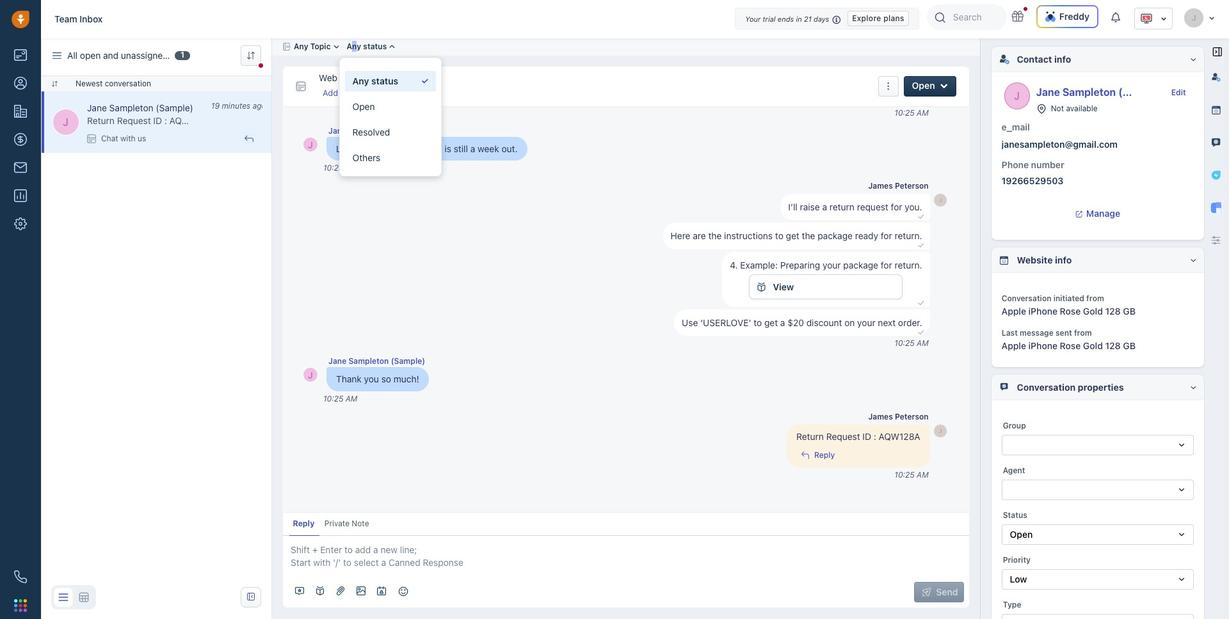 Task type: vqa. For each thing, say whether or not it's contained in the screenshot.
topmost Account
no



Task type: locate. For each thing, give the bounding box(es) containing it.
rose down the initiated
[[1060, 306, 1081, 317]]

jane sampleton (sample) button up me
[[329, 125, 425, 136]]

us inside 'web widget - chat with us add agent'
[[418, 72, 427, 83]]

in
[[796, 15, 802, 23]]

any left topic
[[294, 42, 308, 52]]

0 vertical spatial package
[[818, 231, 853, 242]]

0 vertical spatial id
[[153, 115, 162, 126]]

the down raise
[[802, 231, 816, 242]]

last
[[1002, 328, 1018, 338]]

1 ic_single_tick image from the top
[[917, 212, 925, 221]]

return request id : aqw128a up chat with us
[[87, 115, 211, 126]]

1 vertical spatial apple
[[1002, 341, 1027, 351]]

1 peterson from the top
[[895, 181, 929, 191]]

info inside dropdown button
[[1055, 54, 1072, 65]]

ic_single_tick image
[[917, 212, 925, 221], [917, 241, 925, 250], [917, 299, 925, 308], [917, 328, 925, 337]]

peterson for i'll raise a return request for you.
[[895, 181, 929, 191]]

here
[[671, 231, 691, 242]]

1 horizontal spatial return request id : aqw128a
[[797, 431, 921, 442]]

thread reply icon image
[[801, 451, 811, 461]]

1 vertical spatial to
[[754, 318, 762, 329]]

lucky
[[336, 143, 361, 154]]

2 info from the top
[[1055, 255, 1072, 266]]

1 horizontal spatial with
[[398, 72, 415, 83]]

1 horizontal spatial reply
[[815, 451, 835, 460]]

1 horizontal spatial :
[[874, 431, 877, 442]]

1 james from the top
[[869, 181, 893, 191]]

get down i'll
[[786, 231, 800, 242]]

1 horizontal spatial request
[[827, 431, 860, 442]]

any status up -
[[347, 42, 387, 52]]

instructions
[[724, 231, 773, 242]]

tab list containing reply
[[283, 514, 741, 537]]

request up reply button
[[827, 431, 860, 442]]

newest
[[76, 79, 103, 89]]

angle down image for contact info
[[1191, 55, 1197, 64]]

1 vertical spatial reply
[[293, 519, 315, 529]]

open inside dropdown button
[[912, 80, 935, 91]]

1
[[181, 50, 185, 60]]

0 horizontal spatial get
[[765, 318, 778, 329]]

gold inside conversation initiated from apple iphone rose gold 128 gb
[[1084, 306, 1103, 317]]

1 vertical spatial 128
[[1106, 341, 1121, 351]]

1 horizontal spatial open
[[912, 80, 935, 91]]

get left $20
[[765, 318, 778, 329]]

128 up last message sent from apple iphone rose gold 128 gb
[[1106, 306, 1121, 317]]

1 vertical spatial from
[[1075, 328, 1092, 338]]

any topic
[[294, 42, 331, 52]]

james for aqw128a
[[869, 412, 893, 422]]

a left $20
[[781, 318, 785, 329]]

(sample) up much!
[[391, 357, 425, 366]]

the
[[709, 231, 722, 242], [802, 231, 816, 242]]

0 vertical spatial :
[[164, 115, 167, 126]]

reply right thread reply icon
[[815, 451, 835, 460]]

open down agent
[[353, 101, 375, 112]]

0 vertical spatial reply
[[815, 451, 835, 460]]

return. down "you."
[[895, 231, 923, 242]]

request
[[117, 115, 151, 126], [827, 431, 860, 442]]

request inside conversations, use up and down arrows to read conversations element
[[827, 431, 860, 442]]

to right 'userlove'
[[754, 318, 762, 329]]

1 vertical spatial james
[[869, 412, 893, 422]]

package down ready
[[844, 260, 879, 271]]

mobile image
[[87, 134, 96, 143]]

for left "you."
[[891, 202, 903, 213]]

1 horizontal spatial your
[[858, 318, 876, 329]]

1 vertical spatial gb
[[1123, 341, 1136, 351]]

phone number 19266529503
[[1002, 159, 1065, 186]]

0 vertical spatial gold
[[1084, 306, 1103, 317]]

0 vertical spatial open
[[912, 80, 935, 91]]

gb inside last message sent from apple iphone rose gold 128 gb
[[1123, 341, 1136, 351]]

4. example: preparing your package for return.
[[730, 260, 923, 271]]

apple inside conversation initiated from apple iphone rose gold 128 gb
[[1002, 306, 1027, 317]]

from
[[1087, 294, 1105, 303], [1075, 328, 1092, 338]]

1 apple from the top
[[1002, 306, 1027, 317]]

aqw128a
[[169, 115, 211, 126], [879, 431, 921, 442]]

info
[[1055, 54, 1072, 65], [1055, 255, 1072, 266]]

conversation
[[1002, 294, 1052, 303], [1017, 382, 1076, 393]]

None text field
[[283, 537, 969, 578]]

iphone inside last message sent from apple iphone rose gold 128 gb
[[1029, 341, 1058, 351]]

1 vertical spatial your
[[858, 318, 876, 329]]

me
[[377, 143, 390, 154]]

use
[[682, 318, 698, 329]]

ic_single_tick image up 'order.'
[[917, 299, 925, 308]]

1 vertical spatial us
[[138, 134, 146, 143]]

ic_single_tick image right "next"
[[917, 328, 925, 337]]

you
[[364, 374, 379, 385]]

0 horizontal spatial return request id : aqw128a
[[87, 115, 211, 126]]

1 horizontal spatial the
[[802, 231, 816, 242]]

4 ic_single_tick image from the top
[[917, 328, 925, 337]]

1 horizontal spatial tab list
[[1205, 67, 1230, 227]]

2 rose from the top
[[1060, 341, 1081, 351]]

lucky for me her birthday is still a week out.
[[336, 143, 518, 154]]

2 angle down image from the top
[[1191, 256, 1197, 265]]

return request id : aqw128a
[[87, 115, 211, 126], [797, 431, 921, 442]]

1 vertical spatial gold
[[1084, 341, 1103, 351]]

for up "next"
[[881, 260, 893, 271]]

return request id : aqw128a inside conversations, use up and down arrows to read conversations element
[[797, 431, 921, 442]]

2 james peterson from the top
[[869, 412, 929, 422]]

send
[[936, 587, 958, 598]]

jane
[[1037, 86, 1061, 98], [87, 103, 107, 113], [329, 126, 347, 136], [329, 357, 347, 366]]

0 horizontal spatial chat
[[101, 134, 118, 143]]

1 vertical spatial get
[[765, 318, 778, 329]]

conversation for conversation initiated from apple iphone rose gold 128 gb
[[1002, 294, 1052, 303]]

0 horizontal spatial id
[[153, 115, 162, 126]]

2 james from the top
[[869, 412, 893, 422]]

james
[[869, 181, 893, 191], [869, 412, 893, 422]]

0 vertical spatial info
[[1055, 54, 1072, 65]]

1 128 from the top
[[1106, 306, 1121, 317]]

for left me
[[363, 143, 375, 154]]

0 vertical spatial gb
[[1123, 306, 1136, 317]]

ends
[[778, 15, 794, 23]]

gold down the initiated
[[1084, 306, 1103, 317]]

jane sampleton (sample)
[[1037, 86, 1164, 98], [87, 103, 193, 113], [329, 126, 425, 136], [329, 357, 425, 366]]

1 iphone from the top
[[1029, 306, 1058, 317]]

1 vertical spatial chat
[[101, 134, 118, 143]]

status inside dropdown button
[[363, 42, 387, 52]]

iphone down message
[[1029, 341, 1058, 351]]

status up -
[[363, 42, 387, 52]]

0 horizontal spatial return
[[87, 115, 115, 126]]

1 vertical spatial open
[[353, 101, 375, 112]]

1 vertical spatial iphone
[[1029, 341, 1058, 351]]

info inside "dropdown button"
[[1055, 255, 1072, 266]]

j left lucky at the top left of the page
[[308, 139, 313, 150]]

aqw128a inside conversations, use up and down arrows to read conversations element
[[879, 431, 921, 442]]

ic_single_tick image down "you."
[[917, 241, 925, 250]]

explore plans
[[852, 13, 905, 23]]

gb inside conversation initiated from apple iphone rose gold 128 gb
[[1123, 306, 1136, 317]]

1 vertical spatial jane sampleton (sample) button
[[329, 356, 425, 367]]

angle down image for website info
[[1191, 256, 1197, 265]]

0 vertical spatial angle down image
[[1191, 55, 1197, 64]]

1 vertical spatial return request id : aqw128a
[[797, 431, 921, 442]]

conversation up message
[[1002, 294, 1052, 303]]

1 rose from the top
[[1060, 306, 1081, 317]]

a right raise
[[823, 202, 827, 213]]

icon image
[[53, 588, 74, 608], [74, 588, 94, 608], [246, 592, 256, 603]]

apple
[[1002, 306, 1027, 317], [1002, 341, 1027, 351]]

1 horizontal spatial us
[[418, 72, 427, 83]]

return request id : aqw128a up reply button
[[797, 431, 921, 442]]

return. up 'order.'
[[895, 260, 923, 271]]

open
[[912, 80, 935, 91], [353, 101, 375, 112]]

0 vertical spatial james peterson
[[869, 181, 929, 191]]

2 peterson from the top
[[895, 412, 929, 422]]

0 vertical spatial any status
[[347, 42, 387, 52]]

chat right -
[[376, 72, 395, 83]]

iphone up message
[[1029, 306, 1058, 317]]

ic_single_tick image right request
[[917, 212, 925, 221]]

1 vertical spatial info
[[1055, 255, 1072, 266]]

0 horizontal spatial aqw128a
[[169, 115, 211, 126]]

with
[[398, 72, 415, 83], [120, 134, 136, 143]]

send button
[[914, 583, 964, 603]]

for right ready
[[881, 231, 893, 242]]

from right "sent"
[[1075, 328, 1092, 338]]

j
[[1014, 90, 1020, 102], [63, 116, 69, 128], [308, 139, 313, 150], [308, 370, 313, 381]]

to right instructions
[[775, 231, 784, 242]]

2 horizontal spatial a
[[823, 202, 827, 213]]

any up widget
[[347, 42, 361, 52]]

peterson
[[895, 181, 929, 191], [895, 412, 929, 422]]

: inside conversations, use up and down arrows to read conversations element
[[874, 431, 877, 442]]

jane up 'thank'
[[329, 357, 347, 366]]

ready
[[855, 231, 879, 242]]

gb down website info "dropdown button" on the right of the page
[[1123, 306, 1136, 317]]

angle down image
[[1191, 55, 1197, 64], [1191, 256, 1197, 265]]

ic_single_tick image for use 'userlove' to get a $20 discount on your next order.
[[917, 328, 925, 337]]

the right are
[[709, 231, 722, 242]]

1 horizontal spatial return
[[797, 431, 824, 442]]

0 vertical spatial conversation
[[1002, 294, 1052, 303]]

james peterson for aqw128a
[[869, 412, 929, 422]]

0 vertical spatial 128
[[1106, 306, 1121, 317]]

1 vertical spatial request
[[827, 431, 860, 442]]

phone
[[1002, 159, 1029, 170]]

1 vertical spatial any status
[[353, 75, 398, 86]]

order.
[[898, 318, 923, 329]]

info right website
[[1055, 255, 1072, 266]]

contact info
[[1017, 54, 1072, 65]]

reply
[[815, 451, 835, 460], [293, 519, 315, 529]]

0 vertical spatial jane sampleton (sample) button
[[329, 125, 425, 136]]

1 vertical spatial peterson
[[895, 412, 929, 422]]

sent
[[1056, 328, 1073, 338]]

team inbox element
[[52, 81, 76, 87]]

1 james peterson from the top
[[869, 181, 929, 191]]

0 horizontal spatial request
[[117, 115, 151, 126]]

conversation inside conversation initiated from apple iphone rose gold 128 gb
[[1002, 294, 1052, 303]]

return up thread reply icon
[[797, 431, 824, 442]]

emoji image
[[399, 587, 408, 598]]

1 horizontal spatial id
[[863, 431, 872, 442]]

1 vertical spatial aqw128a
[[879, 431, 921, 442]]

iphone inside conversation initiated from apple iphone rose gold 128 gb
[[1029, 306, 1058, 317]]

1 vertical spatial :
[[874, 431, 877, 442]]

jane sampleton (sample) up "thank you so much!"
[[329, 357, 425, 366]]

0 vertical spatial get
[[786, 231, 800, 242]]

status right widget
[[371, 75, 398, 86]]

1 vertical spatial rose
[[1060, 341, 1081, 351]]

jane up lucky at the top left of the page
[[329, 126, 347, 136]]

jane sampleton (sample) up available
[[1037, 86, 1164, 98]]

1 horizontal spatial chat
[[376, 72, 395, 83]]

None field
[[1002, 435, 1194, 456], [1002, 480, 1194, 501], [1002, 525, 1194, 546], [1002, 570, 1194, 590], [1002, 615, 1194, 620], [1002, 435, 1194, 456], [1002, 480, 1194, 501], [1002, 525, 1194, 546], [1002, 570, 1194, 590], [1002, 615, 1194, 620]]

128 inside conversation initiated from apple iphone rose gold 128 gb
[[1106, 306, 1121, 317]]

ic_arrow_down image
[[1161, 14, 1167, 23]]

0 vertical spatial with
[[398, 72, 415, 83]]

priority
[[1003, 556, 1031, 565]]

0 vertical spatial peterson
[[895, 181, 929, 191]]

james peterson for request
[[869, 181, 929, 191]]

0 vertical spatial from
[[1087, 294, 1105, 303]]

return
[[87, 115, 115, 126], [797, 431, 824, 442]]

from inside last message sent from apple iphone rose gold 128 gb
[[1075, 328, 1092, 338]]

minutes
[[222, 101, 251, 111]]

0 vertical spatial chat
[[376, 72, 395, 83]]

manage
[[1087, 208, 1121, 219]]

1 vertical spatial angle down image
[[1191, 256, 1197, 265]]

1 jane sampleton (sample) button from the top
[[329, 125, 425, 136]]

0 vertical spatial a
[[471, 143, 475, 154]]

from right the initiated
[[1087, 294, 1105, 303]]

gb
[[1123, 306, 1136, 317], [1123, 341, 1136, 351]]

128 up properties
[[1106, 341, 1121, 351]]

gold up the conversation properties dropdown button
[[1084, 341, 1103, 351]]

a right still
[[471, 143, 475, 154]]

your up view link
[[823, 260, 841, 271]]

freddy
[[1060, 11, 1090, 22]]

conversations, use up and down arrows to read conversations element
[[282, 66, 970, 512]]

chat with us
[[101, 134, 146, 143]]

with right the mobile icon
[[120, 134, 136, 143]]

2 ic_single_tick image from the top
[[917, 241, 925, 250]]

rose down "sent"
[[1060, 341, 1081, 351]]

2 128 from the top
[[1106, 341, 1121, 351]]

1 gb from the top
[[1123, 306, 1136, 317]]

agent
[[1003, 466, 1026, 476]]

0 horizontal spatial a
[[471, 143, 475, 154]]

with right -
[[398, 72, 415, 83]]

your right on
[[858, 318, 876, 329]]

(sample) left edit
[[1119, 86, 1164, 98]]

get
[[786, 231, 800, 242], [765, 318, 778, 329]]

properties
[[1078, 382, 1124, 393]]

2 vertical spatial a
[[781, 318, 785, 329]]

us right -
[[418, 72, 427, 83]]

jane sampleton (sample) button up "thank you so much!"
[[329, 356, 425, 367]]

0 vertical spatial status
[[363, 42, 387, 52]]

angle down image inside contact info dropdown button
[[1191, 55, 1197, 64]]

a
[[471, 143, 475, 154], [823, 202, 827, 213], [781, 318, 785, 329]]

0 vertical spatial tab list
[[1205, 67, 1230, 227]]

chat right the mobile icon
[[101, 134, 118, 143]]

0 vertical spatial iphone
[[1029, 306, 1058, 317]]

any inside dropdown button
[[347, 42, 361, 52]]

private note link
[[321, 514, 374, 536]]

0 vertical spatial to
[[775, 231, 784, 242]]

chat
[[376, 72, 395, 83], [101, 134, 118, 143]]

return up the mobile icon
[[87, 115, 115, 126]]

info right the contact
[[1055, 54, 1072, 65]]

any status
[[347, 42, 387, 52], [353, 75, 398, 86]]

request
[[857, 202, 889, 213]]

1 vertical spatial with
[[120, 134, 136, 143]]

0 horizontal spatial with
[[120, 134, 136, 143]]

j left 'thank'
[[308, 370, 313, 381]]

0 vertical spatial james
[[869, 181, 893, 191]]

to
[[775, 231, 784, 242], [754, 318, 762, 329]]

package down return
[[818, 231, 853, 242]]

2 gb from the top
[[1123, 341, 1136, 351]]

2 iphone from the top
[[1029, 341, 1058, 351]]

0 vertical spatial us
[[418, 72, 427, 83]]

apple inside last message sent from apple iphone rose gold 128 gb
[[1002, 341, 1027, 351]]

conversation inside dropdown button
[[1017, 382, 1076, 393]]

jane down the newest
[[87, 103, 107, 113]]

still
[[454, 143, 468, 154]]

your
[[823, 260, 841, 271], [858, 318, 876, 329]]

angle down image inside website info "dropdown button"
[[1191, 256, 1197, 265]]

1 horizontal spatial aqw128a
[[879, 431, 921, 442]]

-
[[370, 72, 374, 83]]

others
[[353, 152, 381, 163]]

0 horizontal spatial open
[[353, 101, 375, 112]]

0 horizontal spatial your
[[823, 260, 841, 271]]

open left chevron down icon
[[912, 80, 935, 91]]

1 vertical spatial return.
[[895, 260, 923, 271]]

1 vertical spatial conversation
[[1017, 382, 1076, 393]]

1 info from the top
[[1055, 54, 1072, 65]]

(sample)
[[1119, 86, 1164, 98], [156, 103, 193, 113], [391, 126, 425, 136], [391, 357, 425, 366]]

tab list
[[1205, 67, 1230, 227], [283, 514, 741, 537]]

1 vertical spatial id
[[863, 431, 872, 442]]

conversation up group
[[1017, 382, 1076, 393]]

1 gold from the top
[[1084, 306, 1103, 317]]

2 apple from the top
[[1002, 341, 1027, 351]]

1 vertical spatial james peterson
[[869, 412, 929, 422]]

phone image
[[14, 571, 27, 584]]

request up chat with us
[[117, 115, 151, 126]]

sampleton
[[1063, 86, 1116, 98], [109, 103, 153, 113], [349, 126, 389, 136], [349, 357, 389, 366]]

0 horizontal spatial the
[[709, 231, 722, 242]]

0 vertical spatial apple
[[1002, 306, 1027, 317]]

out.
[[502, 143, 518, 154]]

resolved
[[353, 127, 390, 137]]

reply inside button
[[815, 451, 835, 460]]

1 horizontal spatial to
[[775, 231, 784, 242]]

0 vertical spatial return request id : aqw128a
[[87, 115, 211, 126]]

apple down last on the right bottom of the page
[[1002, 341, 1027, 351]]

2 gold from the top
[[1084, 341, 1103, 351]]

freshworks switcher image
[[14, 600, 27, 613]]

apple up last on the right bottom of the page
[[1002, 306, 1027, 317]]

sliders image
[[1212, 235, 1221, 245]]

any status up agent
[[353, 75, 398, 86]]

us right the mobile icon
[[138, 134, 146, 143]]

1 vertical spatial tab list
[[283, 514, 741, 537]]

0 vertical spatial return.
[[895, 231, 923, 242]]

reply left private
[[293, 519, 315, 529]]

chevron down image
[[941, 82, 948, 90]]

4.
[[730, 260, 738, 271]]

next
[[878, 318, 896, 329]]

gb up properties
[[1123, 341, 1136, 351]]

1 angle down image from the top
[[1191, 55, 1197, 64]]

2 jane sampleton (sample) button from the top
[[329, 356, 425, 367]]

contact info button
[[992, 47, 1204, 72]]



Task type: describe. For each thing, give the bounding box(es) containing it.
view link
[[750, 275, 903, 300]]

edit
[[1172, 88, 1186, 98]]

info for website info
[[1055, 255, 1072, 266]]

on
[[845, 318, 855, 329]]

rose inside conversation initiated from apple iphone rose gold 128 gb
[[1060, 306, 1081, 317]]

3 ic_single_tick image from the top
[[917, 299, 925, 308]]

1 horizontal spatial get
[[786, 231, 800, 242]]

add agent button
[[323, 85, 363, 101]]

'userlove'
[[701, 318, 752, 329]]

topic
[[310, 42, 331, 52]]

is
[[445, 143, 452, 154]]

conversation properties
[[1017, 382, 1124, 393]]

jane sampleton (sample) down conversation
[[87, 103, 193, 113]]

last message sent from apple iphone rose gold 128 gb
[[1002, 328, 1136, 351]]

(sample) up her
[[391, 126, 425, 136]]

type
[[1003, 601, 1022, 610]]

janesampleton@gmail.com
[[1002, 139, 1118, 150]]

explore
[[852, 13, 882, 23]]

number
[[1032, 159, 1065, 170]]

1 vertical spatial status
[[371, 75, 398, 86]]

(sample) left the 19 at the left of the page
[[156, 103, 193, 113]]

1 return. from the top
[[895, 231, 923, 242]]

use 'userlove' to get a $20 discount on your next order.
[[682, 318, 923, 329]]

sampleton up available
[[1063, 86, 1116, 98]]

0 vertical spatial return
[[87, 115, 115, 126]]

james for request
[[869, 181, 893, 191]]

team
[[54, 13, 77, 24]]

1 vertical spatial package
[[844, 260, 879, 271]]

your
[[746, 15, 761, 23]]

0 horizontal spatial reply
[[293, 519, 315, 529]]

all open and unassigned conversations
[[67, 50, 228, 61]]

private
[[325, 519, 350, 529]]

0 vertical spatial your
[[823, 260, 841, 271]]

explore plans button
[[848, 11, 909, 26]]

$20
[[788, 318, 804, 329]]

j up e_mail
[[1014, 90, 1020, 102]]

0 vertical spatial request
[[117, 115, 151, 126]]

19 minutes ago
[[211, 101, 266, 111]]

website info button
[[992, 248, 1204, 273]]

initiated
[[1054, 294, 1085, 303]]

21
[[804, 15, 812, 23]]

and
[[103, 50, 119, 61]]

from inside conversation initiated from apple iphone rose gold 128 gb
[[1087, 294, 1105, 303]]

here are the instructions to get the package ready for return.
[[671, 231, 923, 242]]

conversation
[[105, 79, 151, 89]]

ago
[[253, 101, 266, 111]]

her
[[392, 143, 406, 154]]

19
[[211, 101, 220, 111]]

drag and drop to re-arrange topics image
[[1075, 210, 1084, 219]]

0 horizontal spatial to
[[754, 318, 762, 329]]

example:
[[741, 260, 778, 271]]

e_mail
[[1002, 122, 1030, 132]]

note
[[352, 519, 369, 529]]

reply button
[[797, 450, 839, 462]]

all
[[67, 50, 78, 61]]

conversations
[[171, 50, 228, 61]]

open
[[80, 50, 101, 61]]

group
[[1003, 421, 1026, 431]]

any status inside dropdown button
[[347, 42, 387, 52]]

i'll raise a return request for you.
[[789, 202, 923, 213]]

plans
[[884, 13, 905, 23]]

birthday
[[408, 143, 442, 154]]

team inbox image
[[247, 52, 255, 59]]

team inbox
[[54, 13, 103, 24]]

web widget - chat with us add agent
[[319, 72, 427, 98]]

you.
[[905, 202, 923, 213]]

with inside 'web widget - chat with us add agent'
[[398, 72, 415, 83]]

unassigned
[[121, 50, 168, 61]]

missing translation "unavailable" for locale "en-us" image
[[1141, 12, 1153, 25]]

private note
[[325, 519, 369, 529]]

sampleton up you in the bottom of the page
[[349, 357, 389, 366]]

add
[[323, 88, 338, 98]]

your trial ends in 21 days
[[746, 15, 830, 23]]

sampleton up me
[[349, 126, 389, 136]]

1 the from the left
[[709, 231, 722, 242]]

contact
[[1017, 54, 1053, 65]]

any left -
[[353, 75, 369, 86]]

days
[[814, 15, 830, 23]]

i'll
[[789, 202, 798, 213]]

ic_single_tick image for i'll raise a return request for you.
[[917, 212, 925, 221]]

map pin image
[[1037, 104, 1049, 113]]

return
[[830, 202, 855, 213]]

any status button
[[339, 41, 403, 52]]

week
[[478, 143, 499, 154]]

info for contact info
[[1055, 54, 1072, 65]]

message
[[1020, 328, 1054, 338]]

ic_arrow_down image
[[1209, 14, 1216, 21]]

thank you so much!
[[336, 374, 419, 385]]

manage button
[[1002, 204, 1194, 225]]

chat inside 'web widget - chat with us add agent'
[[376, 72, 395, 83]]

19266529503
[[1002, 175, 1064, 186]]

thank
[[336, 374, 362, 385]]

open button
[[904, 76, 957, 97]]

return inside conversations, use up and down arrows to read conversations element
[[797, 431, 824, 442]]

conversation for conversation properties
[[1017, 382, 1076, 393]]

2 the from the left
[[802, 231, 816, 242]]

jane sampleton (sample) button for you
[[329, 356, 425, 367]]

website
[[1017, 255, 1053, 266]]

angle down image
[[1191, 383, 1197, 392]]

1 vertical spatial a
[[823, 202, 827, 213]]

any inside dropdown button
[[294, 42, 308, 52]]

view
[[773, 282, 794, 293]]

ic_info_icon image
[[833, 14, 842, 25]]

newest conversation
[[76, 79, 151, 89]]

not
[[1051, 104, 1064, 113]]

any topic button
[[282, 41, 339, 52]]

0 vertical spatial aqw128a
[[169, 115, 211, 126]]

so
[[382, 374, 391, 385]]

phone element
[[8, 565, 33, 590]]

rose inside last message sent from apple iphone rose gold 128 gb
[[1060, 341, 1081, 351]]

web
[[319, 72, 338, 83]]

status
[[1003, 511, 1028, 521]]

2 return. from the top
[[895, 260, 923, 271]]

jane up map pin icon
[[1037, 86, 1061, 98]]

jane sampleton (sample) up me
[[329, 126, 425, 136]]

website info
[[1017, 255, 1072, 266]]

128 inside last message sent from apple iphone rose gold 128 gb
[[1106, 341, 1121, 351]]

1 horizontal spatial a
[[781, 318, 785, 329]]

jane sampleton (sample) button for for
[[329, 125, 425, 136]]

id inside conversations, use up and down arrows to read conversations element
[[863, 431, 872, 442]]

reply link
[[289, 514, 320, 537]]

conversation initiated from apple iphone rose gold 128 gb
[[1002, 294, 1136, 317]]

are
[[693, 231, 706, 242]]

0 horizontal spatial :
[[164, 115, 167, 126]]

discount
[[807, 318, 842, 329]]

conversation properties button
[[992, 375, 1204, 401]]

sampleton down conversation
[[109, 103, 153, 113]]

not available
[[1051, 104, 1098, 113]]

add agent button
[[319, 85, 366, 101]]

much!
[[394, 374, 419, 385]]

ic_single_tick image for here are the instructions to get the package ready for return.
[[917, 241, 925, 250]]

j down team inbox element
[[63, 116, 69, 128]]

peterson for return request id : aqw128a
[[895, 412, 929, 422]]

bell regular image
[[1112, 12, 1122, 23]]

gold inside last message sent from apple iphone rose gold 128 gb
[[1084, 341, 1103, 351]]



